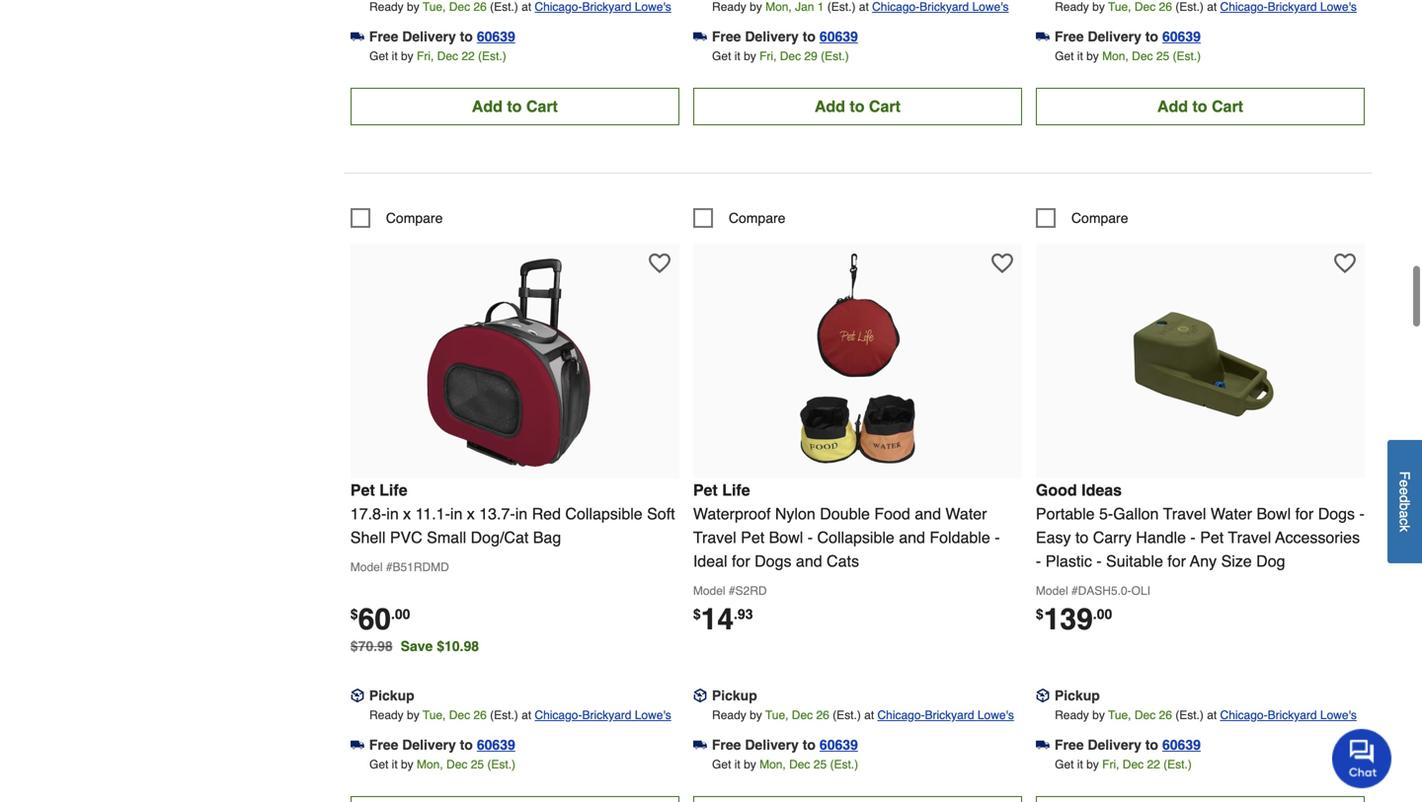Task type: describe. For each thing, give the bounding box(es) containing it.
1 pickup from the left
[[369, 688, 415, 704]]

1 vertical spatial 22
[[1147, 758, 1160, 772]]

collapsible inside pet life 17.8-in x 11.1-in x 13.7-in red collapsible soft shell pvc small dog/cat bag
[[565, 505, 643, 523]]

dogs inside good ideas portable 5-gallon travel water bowl for dogs - easy to carry handle - pet travel accessories - plastic - suitable for any size dog
[[1318, 505, 1355, 523]]

- right the foldable
[[995, 529, 1000, 547]]

- up any
[[1191, 529, 1196, 547]]

2 at from the left
[[864, 709, 874, 723]]

3 cart from the left
[[1212, 97, 1243, 115]]

$70.98
[[350, 639, 393, 655]]

f
[[1397, 472, 1413, 480]]

3 26 from the left
[[1159, 709, 1172, 723]]

1 horizontal spatial for
[[1168, 552, 1186, 571]]

tue, for 2nd pickup icon
[[765, 709, 789, 723]]

waterproof
[[693, 505, 771, 523]]

pet inside good ideas portable 5-gallon travel water bowl for dogs - easy to carry handle - pet travel accessories - plastic - suitable for any size dog
[[1200, 529, 1224, 547]]

1001390216 element
[[350, 208, 443, 228]]

chicago-brickyard lowe's button for 2nd pickup icon
[[878, 706, 1014, 726]]

1 pickup image from the left
[[350, 689, 364, 703]]

2 e from the top
[[1397, 488, 1413, 496]]

handle
[[1136, 529, 1186, 547]]

2 in from the left
[[450, 505, 463, 523]]

0 horizontal spatial get it by fri, dec 22 (est.)
[[369, 49, 506, 63]]

bag
[[533, 529, 561, 547]]

add for second add to cart button from the right
[[815, 97, 845, 115]]

2 horizontal spatial fri,
[[1102, 758, 1119, 772]]

mon, for 'chicago-brickyard lowe's' button associated with 2nd pickup icon
[[760, 758, 786, 772]]

life for waterproof
[[722, 481, 750, 500]]

ready for 2nd pickup icon
[[712, 709, 746, 723]]

3 pickup from the left
[[1055, 688, 1100, 704]]

actual price $60.00 element
[[350, 603, 410, 637]]

portable
[[1036, 505, 1095, 523]]

collapsible inside pet life waterproof nylon double food and water travel pet bowl - collapsible and foldable - ideal for dogs and cats
[[817, 529, 895, 547]]

c
[[1397, 519, 1413, 526]]

1 horizontal spatial fri,
[[760, 49, 777, 63]]

size
[[1221, 552, 1252, 571]]

1 26 from the left
[[473, 709, 487, 723]]

25 for 1st pickup icon from the left
[[471, 758, 484, 772]]

pet inside pet life 17.8-in x 11.1-in x 13.7-in red collapsible soft shell pvc small dog/cat bag
[[350, 481, 375, 500]]

pet life waterproof nylon double food and water travel pet bowl - collapsible and foldable - ideal for dogs and cats
[[693, 481, 1000, 571]]

1 add to cart button from the left
[[350, 88, 679, 125]]

5014600227 element
[[1036, 208, 1128, 228]]

1 cart from the left
[[526, 97, 558, 115]]

water inside pet life waterproof nylon double food and water travel pet bowl - collapsible and foldable - ideal for dogs and cats
[[946, 505, 987, 523]]

1 e from the top
[[1397, 480, 1413, 488]]

2 vertical spatial and
[[796, 552, 822, 571]]

ready for pickup image at bottom right
[[1055, 709, 1089, 723]]

60
[[358, 603, 391, 637]]

2 pickup from the left
[[712, 688, 757, 704]]

brickyard for 'chicago-brickyard lowe's' button associated with 1st pickup icon from the left
[[582, 709, 632, 723]]

add for third add to cart button from the right
[[472, 97, 503, 115]]

29
[[804, 49, 818, 63]]

brickyard for 'chicago-brickyard lowe's' button associated with 2nd pickup icon
[[925, 709, 974, 723]]

2 cart from the left
[[869, 97, 901, 115]]

ready by tue, dec 26 (est.) at chicago-brickyard lowe's for 'chicago-brickyard lowe's' button associated with 2nd pickup icon
[[712, 709, 1014, 723]]

food
[[874, 505, 910, 523]]

ready for 1st pickup icon from the left
[[369, 709, 404, 723]]

$ for 14
[[693, 607, 701, 623]]

soft
[[647, 505, 675, 523]]

bowl inside pet life waterproof nylon double food and water travel pet bowl - collapsible and foldable - ideal for dogs and cats
[[769, 529, 803, 547]]

any
[[1190, 552, 1217, 571]]

d
[[1397, 496, 1413, 503]]

good ideas portable 5-gallon travel water bowl for dogs - easy to carry handle - pet travel accessories - plastic - suitable for any size dog
[[1036, 481, 1365, 571]]

model for waterproof nylon double food and water travel pet bowl - collapsible and foldable - ideal for dogs and cats
[[693, 585, 725, 598]]

for inside pet life waterproof nylon double food and water travel pet bowl - collapsible and foldable - ideal for dogs and cats
[[732, 552, 750, 571]]

bowl inside good ideas portable 5-gallon travel water bowl for dogs - easy to carry handle - pet travel accessories - plastic - suitable for any size dog
[[1257, 505, 1291, 523]]

0 horizontal spatial fri,
[[417, 49, 434, 63]]

2 x from the left
[[467, 505, 475, 523]]

to inside good ideas portable 5-gallon travel water bowl for dogs - easy to carry handle - pet travel accessories - plastic - suitable for any size dog
[[1076, 529, 1089, 547]]

model # s2rd
[[693, 585, 767, 598]]

tue, for 1st pickup icon from the left
[[423, 709, 446, 723]]

easy
[[1036, 529, 1071, 547]]

lowe's for 'chicago-brickyard lowe's' button associated with 2nd pickup icon
[[978, 709, 1014, 723]]

1 vertical spatial and
[[899, 529, 925, 547]]

# for good ideas portable 5-gallon travel water bowl for dogs - easy to carry handle - pet travel accessories - plastic - suitable for any size dog
[[1072, 585, 1078, 598]]

f e e d b a c k button
[[1388, 440, 1422, 564]]

14
[[701, 603, 734, 637]]

small
[[427, 529, 466, 547]]

2 heart outline image from the left
[[1334, 253, 1356, 274]]

3 in from the left
[[515, 505, 528, 523]]

accessories
[[1275, 529, 1360, 547]]

$ for 60
[[350, 607, 358, 623]]

gallon
[[1113, 505, 1159, 523]]

ideal
[[693, 552, 727, 571]]

tue, for pickup image at bottom right
[[1108, 709, 1131, 723]]

dogs inside pet life waterproof nylon double food and water travel pet bowl - collapsible and foldable - ideal for dogs and cats
[[755, 552, 792, 571]]

pickup image
[[1036, 689, 1050, 703]]

pet life waterproof nylon double food and water travel pet bowl - collapsible and foldable - ideal for dogs and cats image
[[749, 254, 966, 471]]

- down easy
[[1036, 552, 1041, 571]]

$ 14 .93
[[693, 603, 753, 637]]

travel inside pet life waterproof nylon double food and water travel pet bowl - collapsible and foldable - ideal for dogs and cats
[[693, 529, 737, 547]]

- left 'a' at the right of the page
[[1360, 505, 1365, 523]]

chicago- for 1st pickup icon from the left
[[535, 709, 582, 723]]



Task type: vqa. For each thing, say whether or not it's contained in the screenshot.
the left Model
yes



Task type: locate. For each thing, give the bounding box(es) containing it.
lowe's for 'chicago-brickyard lowe's' button associated with 1st pickup icon from the left
[[635, 709, 671, 723]]

.00 down dash5.0-
[[1093, 607, 1112, 623]]

25 for 2nd pickup icon
[[814, 758, 827, 772]]

compare inside 1001872270 element
[[729, 210, 786, 226]]

1 horizontal spatial 26
[[816, 709, 829, 723]]

# for pet life waterproof nylon double food and water travel pet bowl - collapsible and foldable - ideal for dogs and cats
[[729, 585, 735, 598]]

$ down "model # dash5.0-oli"
[[1036, 607, 1044, 623]]

2 ready from the left
[[712, 709, 746, 723]]

0 vertical spatial and
[[915, 505, 941, 523]]

1 horizontal spatial tue,
[[765, 709, 789, 723]]

a
[[1397, 511, 1413, 519]]

for left any
[[1168, 552, 1186, 571]]

2 chicago-brickyard lowe's button from the left
[[878, 706, 1014, 726]]

1 horizontal spatial dogs
[[1318, 505, 1355, 523]]

1 add to cart from the left
[[472, 97, 558, 115]]

bowl up dog
[[1257, 505, 1291, 523]]

2 26 from the left
[[816, 709, 829, 723]]

0 horizontal spatial travel
[[693, 529, 737, 547]]

2 horizontal spatial chicago-brickyard lowe's button
[[1220, 706, 1357, 726]]

water
[[946, 505, 987, 523], [1211, 505, 1252, 523]]

pickup down $70.98
[[369, 688, 415, 704]]

delivery
[[402, 29, 456, 44], [745, 29, 799, 44], [1088, 29, 1142, 44], [402, 738, 456, 753], [745, 738, 799, 753], [1088, 738, 1142, 753]]

pet up any
[[1200, 529, 1224, 547]]

11.1-
[[415, 505, 450, 523]]

collapsible left soft at the left of page
[[565, 505, 643, 523]]

0 horizontal spatial 22
[[462, 49, 475, 63]]

1001872270 element
[[693, 208, 786, 228]]

1 horizontal spatial 25
[[814, 758, 827, 772]]

2 horizontal spatial 25
[[1156, 49, 1170, 63]]

1 x from the left
[[403, 505, 411, 523]]

double
[[820, 505, 870, 523]]

2 add from the left
[[815, 97, 845, 115]]

1 chicago-brickyard lowe's button from the left
[[535, 706, 671, 726]]

water up size
[[1211, 505, 1252, 523]]

0 horizontal spatial life
[[379, 481, 408, 500]]

and left cats
[[796, 552, 822, 571]]

60639 button
[[477, 27, 515, 46], [820, 27, 858, 46], [1162, 27, 1201, 46], [477, 736, 515, 755], [820, 736, 858, 755], [1162, 736, 1201, 755]]

and
[[915, 505, 941, 523], [899, 529, 925, 547], [796, 552, 822, 571]]

0 horizontal spatial tue,
[[423, 709, 446, 723]]

collapsible down double at the right bottom of page
[[817, 529, 895, 547]]

pickup image down $70.98
[[350, 689, 364, 703]]

bowl
[[1257, 505, 1291, 523], [769, 529, 803, 547]]

0 horizontal spatial #
[[386, 561, 393, 575]]

3 add from the left
[[1157, 97, 1188, 115]]

for
[[1295, 505, 1314, 523], [732, 552, 750, 571], [1168, 552, 1186, 571]]

pickup image
[[350, 689, 364, 703], [693, 689, 707, 703]]

add to cart for third add to cart button from the right
[[472, 97, 558, 115]]

1 horizontal spatial add to cart
[[815, 97, 901, 115]]

2 water from the left
[[1211, 505, 1252, 523]]

3 add to cart button from the left
[[1036, 88, 1365, 125]]

compare for 1001390216 element
[[386, 210, 443, 226]]

dog
[[1256, 552, 1285, 571]]

life inside pet life waterproof nylon double food and water travel pet bowl - collapsible and foldable - ideal for dogs and cats
[[722, 481, 750, 500]]

chicago-brickyard lowe's button for 1st pickup icon from the left
[[535, 706, 671, 726]]

e up 'b'
[[1397, 488, 1413, 496]]

life up waterproof
[[722, 481, 750, 500]]

1 life from the left
[[379, 481, 408, 500]]

2 ready by tue, dec 26 (est.) at chicago-brickyard lowe's from the left
[[712, 709, 1014, 723]]

3 chicago- from the left
[[1220, 709, 1268, 723]]

17.8-
[[350, 505, 386, 523]]

x left 13.7-
[[467, 505, 475, 523]]

2 horizontal spatial add to cart button
[[1036, 88, 1365, 125]]

1 horizontal spatial water
[[1211, 505, 1252, 523]]

0 horizontal spatial brickyard
[[582, 709, 632, 723]]

1 chicago- from the left
[[535, 709, 582, 723]]

cats
[[827, 552, 859, 571]]

0 horizontal spatial cart
[[526, 97, 558, 115]]

1 vertical spatial get it by fri, dec 22 (est.)
[[1055, 758, 1192, 772]]

#
[[386, 561, 393, 575], [729, 585, 735, 598], [1072, 585, 1078, 598]]

0 horizontal spatial dogs
[[755, 552, 792, 571]]

0 horizontal spatial collapsible
[[565, 505, 643, 523]]

carry
[[1093, 529, 1132, 547]]

1 horizontal spatial pickup
[[712, 688, 757, 704]]

2 horizontal spatial add
[[1157, 97, 1188, 115]]

2 horizontal spatial chicago-
[[1220, 709, 1268, 723]]

3 ready by tue, dec 26 (est.) at chicago-brickyard lowe's from the left
[[1055, 709, 1357, 723]]

# down pvc
[[386, 561, 393, 575]]

1 horizontal spatial heart outline image
[[1334, 253, 1356, 274]]

save
[[401, 639, 433, 655]]

1 horizontal spatial $
[[693, 607, 701, 623]]

to
[[460, 29, 473, 44], [803, 29, 816, 44], [1145, 29, 1159, 44], [507, 97, 522, 115], [850, 97, 865, 115], [1193, 97, 1207, 115], [1076, 529, 1089, 547], [460, 738, 473, 753], [803, 738, 816, 753], [1145, 738, 1159, 753]]

chicago-brickyard lowe's button for pickup image at bottom right
[[1220, 706, 1357, 726]]

add to cart for 3rd add to cart button
[[1157, 97, 1243, 115]]

nylon
[[775, 505, 816, 523]]

e
[[1397, 480, 1413, 488], [1397, 488, 1413, 496]]

dash5.0-
[[1078, 585, 1132, 598]]

0 horizontal spatial ready by tue, dec 26 (est.) at chicago-brickyard lowe's
[[369, 709, 671, 723]]

chicago- for pickup image at bottom right
[[1220, 709, 1268, 723]]

2 horizontal spatial for
[[1295, 505, 1314, 523]]

1 $ from the left
[[350, 607, 358, 623]]

# up '.93'
[[729, 585, 735, 598]]

pet life 17.8-in x 11.1-in x 13.7-in red collapsible soft shell pvc small dog/cat bag
[[350, 481, 675, 547]]

2 horizontal spatial ready
[[1055, 709, 1089, 723]]

x
[[403, 505, 411, 523], [467, 505, 475, 523]]

pickup image down 14
[[693, 689, 707, 703]]

.00
[[391, 607, 410, 623], [1093, 607, 1112, 623]]

1 horizontal spatial chicago-
[[878, 709, 925, 723]]

0 horizontal spatial 25
[[471, 758, 484, 772]]

.00 inside $ 139 .00
[[1093, 607, 1112, 623]]

- down "nylon"
[[808, 529, 813, 547]]

dogs up accessories
[[1318, 505, 1355, 523]]

0 horizontal spatial for
[[732, 552, 750, 571]]

1 horizontal spatial chicago-brickyard lowe's button
[[878, 706, 1014, 726]]

1 horizontal spatial compare
[[729, 210, 786, 226]]

0 horizontal spatial x
[[403, 505, 411, 523]]

1 vertical spatial bowl
[[769, 529, 803, 547]]

2 life from the left
[[722, 481, 750, 500]]

it
[[392, 49, 398, 63], [735, 49, 740, 63], [1077, 49, 1083, 63], [392, 758, 398, 772], [735, 758, 740, 772], [1077, 758, 1083, 772]]

add to cart button
[[350, 88, 679, 125], [693, 88, 1022, 125], [1036, 88, 1365, 125]]

plastic
[[1046, 552, 1092, 571]]

1 tue, from the left
[[423, 709, 446, 723]]

2 horizontal spatial compare
[[1072, 210, 1128, 226]]

water inside good ideas portable 5-gallon travel water bowl for dogs - easy to carry handle - pet travel accessories - plastic - suitable for any size dog
[[1211, 505, 1252, 523]]

2 add to cart button from the left
[[693, 88, 1022, 125]]

3 ready from the left
[[1055, 709, 1089, 723]]

2 .00 from the left
[[1093, 607, 1112, 623]]

2 $ from the left
[[693, 607, 701, 623]]

truck filled image
[[350, 30, 364, 44], [693, 30, 707, 44], [1036, 30, 1050, 44], [350, 739, 364, 753], [693, 739, 707, 753], [1036, 739, 1050, 753]]

compare for '5014600227' element
[[1072, 210, 1128, 226]]

2 horizontal spatial in
[[515, 505, 528, 523]]

0 horizontal spatial add to cart
[[472, 97, 558, 115]]

1 horizontal spatial #
[[729, 585, 735, 598]]

compare inside '5014600227' element
[[1072, 210, 1128, 226]]

3 at from the left
[[1207, 709, 1217, 723]]

chat invite button image
[[1332, 729, 1393, 789]]

.00 inside $ 60 .00
[[391, 607, 410, 623]]

3 tue, from the left
[[1108, 709, 1131, 723]]

3 chicago-brickyard lowe's button from the left
[[1220, 706, 1357, 726]]

compare for 1001872270 element
[[729, 210, 786, 226]]

add to cart
[[472, 97, 558, 115], [815, 97, 901, 115], [1157, 97, 1243, 115]]

1 horizontal spatial ready
[[712, 709, 746, 723]]

1 horizontal spatial x
[[467, 505, 475, 523]]

1 in from the left
[[386, 505, 399, 523]]

ready by tue, dec 26 (est.) at chicago-brickyard lowe's for 'chicago-brickyard lowe's' button associated with 1st pickup icon from the left
[[369, 709, 671, 723]]

-
[[1360, 505, 1365, 523], [808, 529, 813, 547], [995, 529, 1000, 547], [1191, 529, 1196, 547], [1036, 552, 1041, 571], [1097, 552, 1102, 571]]

get it by mon, dec 25 (est.)
[[1055, 49, 1201, 63], [369, 758, 516, 772], [712, 758, 858, 772]]

chicago-
[[535, 709, 582, 723], [878, 709, 925, 723], [1220, 709, 1268, 723]]

2 horizontal spatial cart
[[1212, 97, 1243, 115]]

1 horizontal spatial travel
[[1163, 505, 1206, 523]]

1 lowe's from the left
[[635, 709, 671, 723]]

and right the food
[[915, 505, 941, 523]]

22
[[462, 49, 475, 63], [1147, 758, 1160, 772]]

ready down $70.98
[[369, 709, 404, 723]]

x up pvc
[[403, 505, 411, 523]]

get it by fri, dec 29 (est.)
[[712, 49, 849, 63]]

dogs up s2rd
[[755, 552, 792, 571]]

0 horizontal spatial chicago-
[[535, 709, 582, 723]]

139
[[1044, 603, 1093, 637]]

heart outline image
[[991, 253, 1013, 274], [1334, 253, 1356, 274]]

brickyard for 'chicago-brickyard lowe's' button associated with pickup image at bottom right
[[1268, 709, 1317, 723]]

2 chicago- from the left
[[878, 709, 925, 723]]

get it by mon, dec 25 (est.) for 1st pickup icon from the left
[[369, 758, 516, 772]]

2 tue, from the left
[[765, 709, 789, 723]]

good ideas portable 5-gallon travel water bowl for dogs - easy to carry handle - pet travel accessories - plastic - suitable for any size dog image
[[1092, 254, 1309, 471]]

model up 139
[[1036, 585, 1068, 598]]

get it by mon, dec 25 (est.) for 2nd pickup icon
[[712, 758, 858, 772]]

chicago-brickyard lowe's button
[[535, 706, 671, 726], [878, 706, 1014, 726], [1220, 706, 1357, 726]]

$ down model # s2rd
[[693, 607, 701, 623]]

life up 17.8-
[[379, 481, 408, 500]]

25
[[1156, 49, 1170, 63], [471, 758, 484, 772], [814, 758, 827, 772]]

add to cart for second add to cart button from the right
[[815, 97, 901, 115]]

dog/cat
[[471, 529, 529, 547]]

ready by tue, dec 26 (est.) at chicago-brickyard lowe's
[[369, 709, 671, 723], [712, 709, 1014, 723], [1055, 709, 1357, 723]]

1 vertical spatial dogs
[[755, 552, 792, 571]]

3 lowe's from the left
[[1320, 709, 1357, 723]]

3 add to cart from the left
[[1157, 97, 1243, 115]]

0 vertical spatial dogs
[[1318, 505, 1355, 523]]

model
[[350, 561, 383, 575], [693, 585, 725, 598], [1036, 585, 1068, 598]]

1 horizontal spatial mon,
[[760, 758, 786, 772]]

lowe's for 'chicago-brickyard lowe's' button associated with pickup image at bottom right
[[1320, 709, 1357, 723]]

red
[[532, 505, 561, 523]]

0 horizontal spatial in
[[386, 505, 399, 523]]

- down the carry
[[1097, 552, 1102, 571]]

2 horizontal spatial #
[[1072, 585, 1078, 598]]

pet life 17.8-in x 11.1-in x 13.7-in red collapsible soft shell pvc small dog/cat bag image
[[406, 254, 624, 471]]

60639
[[477, 29, 515, 44], [820, 29, 858, 44], [1162, 29, 1201, 44], [477, 738, 515, 753], [820, 738, 858, 753], [1162, 738, 1201, 753]]

1 compare from the left
[[386, 210, 443, 226]]

1 add from the left
[[472, 97, 503, 115]]

1 horizontal spatial get it by fri, dec 22 (est.)
[[1055, 758, 1192, 772]]

2 pickup image from the left
[[693, 689, 707, 703]]

$ inside $ 60 .00
[[350, 607, 358, 623]]

by
[[401, 49, 414, 63], [744, 49, 756, 63], [1087, 49, 1099, 63], [407, 709, 419, 723], [750, 709, 762, 723], [1092, 709, 1105, 723], [401, 758, 414, 772], [744, 758, 756, 772], [1087, 758, 1099, 772]]

travel up handle
[[1163, 505, 1206, 523]]

1 horizontal spatial ready by tue, dec 26 (est.) at chicago-brickyard lowe's
[[712, 709, 1014, 723]]

pet up waterproof
[[693, 481, 718, 500]]

travel up size
[[1228, 529, 1271, 547]]

1 horizontal spatial at
[[864, 709, 874, 723]]

and down the food
[[899, 529, 925, 547]]

0 horizontal spatial $
[[350, 607, 358, 623]]

3 brickyard from the left
[[1268, 709, 1317, 723]]

0 horizontal spatial compare
[[386, 210, 443, 226]]

$ for 139
[[1036, 607, 1044, 623]]

3 compare from the left
[[1072, 210, 1128, 226]]

get
[[369, 49, 388, 63], [712, 49, 731, 63], [1055, 49, 1074, 63], [369, 758, 388, 772], [712, 758, 731, 772], [1055, 758, 1074, 772]]

actual price $139.00 element
[[1036, 603, 1112, 637]]

life
[[379, 481, 408, 500], [722, 481, 750, 500]]

s2rd
[[735, 585, 767, 598]]

.00 up $70.98 save $10.98
[[391, 607, 410, 623]]

0 horizontal spatial .00
[[391, 607, 410, 623]]

model for portable 5-gallon travel water bowl for dogs - easy to carry handle - pet travel accessories - plastic - suitable for any size dog
[[1036, 585, 1068, 598]]

brickyard
[[582, 709, 632, 723], [925, 709, 974, 723], [1268, 709, 1317, 723]]

f e e d b a c k
[[1397, 472, 1413, 532]]

0 horizontal spatial lowe's
[[635, 709, 671, 723]]

0 horizontal spatial bowl
[[769, 529, 803, 547]]

suitable
[[1106, 552, 1163, 571]]

pickup down $ 14 .93
[[712, 688, 757, 704]]

2 lowe's from the left
[[978, 709, 1014, 723]]

1 horizontal spatial 22
[[1147, 758, 1160, 772]]

1 ready from the left
[[369, 709, 404, 723]]

1 horizontal spatial .00
[[1093, 607, 1112, 623]]

dogs
[[1318, 505, 1355, 523], [755, 552, 792, 571]]

water up the foldable
[[946, 505, 987, 523]]

1 .00 from the left
[[391, 607, 410, 623]]

2 horizontal spatial brickyard
[[1268, 709, 1317, 723]]

life inside pet life 17.8-in x 11.1-in x 13.7-in red collapsible soft shell pvc small dog/cat bag
[[379, 481, 408, 500]]

free
[[369, 29, 398, 44], [712, 29, 741, 44], [1055, 29, 1084, 44], [369, 738, 398, 753], [712, 738, 741, 753], [1055, 738, 1084, 753]]

$ 139 .00
[[1036, 603, 1112, 637]]

heart outline image
[[649, 253, 670, 274]]

ready down $ 14 .93
[[712, 709, 746, 723]]

1 horizontal spatial collapsible
[[817, 529, 895, 547]]

.00 for 139
[[1093, 607, 1112, 623]]

0 horizontal spatial get it by mon, dec 25 (est.)
[[369, 758, 516, 772]]

1 horizontal spatial bowl
[[1257, 505, 1291, 523]]

$ 60 .00
[[350, 603, 410, 637]]

chicago- for 2nd pickup icon
[[878, 709, 925, 723]]

in up small
[[450, 505, 463, 523]]

2 add to cart from the left
[[815, 97, 901, 115]]

travel up ideal
[[693, 529, 737, 547]]

1 horizontal spatial model
[[693, 585, 725, 598]]

foldable
[[930, 529, 990, 547]]

bowl down "nylon"
[[769, 529, 803, 547]]

ready by tue, dec 26 (est.) at chicago-brickyard lowe's for 'chicago-brickyard lowe's' button associated with pickup image at bottom right
[[1055, 709, 1357, 723]]

in up pvc
[[386, 505, 399, 523]]

0 horizontal spatial heart outline image
[[991, 253, 1013, 274]]

1 ready by tue, dec 26 (est.) at chicago-brickyard lowe's from the left
[[369, 709, 671, 723]]

for up accessories
[[1295, 505, 1314, 523]]

0 horizontal spatial 26
[[473, 709, 487, 723]]

lowe's
[[635, 709, 671, 723], [978, 709, 1014, 723], [1320, 709, 1357, 723]]

(est.)
[[478, 49, 506, 63], [821, 49, 849, 63], [1173, 49, 1201, 63], [490, 709, 518, 723], [833, 709, 861, 723], [1176, 709, 1204, 723], [487, 758, 516, 772], [830, 758, 858, 772], [1164, 758, 1192, 772]]

.00 for 60
[[391, 607, 410, 623]]

0 vertical spatial get it by fri, dec 22 (est.)
[[369, 49, 506, 63]]

$ inside $ 139 .00
[[1036, 607, 1044, 623]]

life for 17.8-
[[379, 481, 408, 500]]

1 horizontal spatial brickyard
[[925, 709, 974, 723]]

0 horizontal spatial at
[[522, 709, 531, 723]]

1 water from the left
[[946, 505, 987, 523]]

b
[[1397, 503, 1413, 511]]

ready down actual price $139.00 element
[[1055, 709, 1089, 723]]

0 horizontal spatial chicago-brickyard lowe's button
[[535, 706, 671, 726]]

2 horizontal spatial travel
[[1228, 529, 1271, 547]]

pickup
[[369, 688, 415, 704], [712, 688, 757, 704], [1055, 688, 1100, 704]]

0 horizontal spatial mon,
[[417, 758, 443, 772]]

$ inside $ 14 .93
[[693, 607, 701, 623]]

2 horizontal spatial pickup
[[1055, 688, 1100, 704]]

2 horizontal spatial model
[[1036, 585, 1068, 598]]

was price $70.98 element
[[350, 634, 401, 655]]

$ up was price $70.98 element
[[350, 607, 358, 623]]

0 horizontal spatial model
[[350, 561, 383, 575]]

e up d on the right of the page
[[1397, 480, 1413, 488]]

add
[[472, 97, 503, 115], [815, 97, 845, 115], [1157, 97, 1188, 115]]

13.7-
[[479, 505, 515, 523]]

in left red
[[515, 505, 528, 523]]

pet
[[350, 481, 375, 500], [693, 481, 718, 500], [741, 529, 765, 547], [1200, 529, 1224, 547]]

pet up 17.8-
[[350, 481, 375, 500]]

ready
[[369, 709, 404, 723], [712, 709, 746, 723], [1055, 709, 1089, 723]]

$70.98 save $10.98
[[350, 639, 479, 655]]

add for 3rd add to cart button
[[1157, 97, 1188, 115]]

0 horizontal spatial add to cart button
[[350, 88, 679, 125]]

2 horizontal spatial mon,
[[1102, 49, 1129, 63]]

dec
[[437, 49, 458, 63], [780, 49, 801, 63], [1132, 49, 1153, 63], [449, 709, 470, 723], [792, 709, 813, 723], [1135, 709, 1156, 723], [446, 758, 468, 772], [789, 758, 810, 772], [1123, 758, 1144, 772]]

2 horizontal spatial at
[[1207, 709, 1217, 723]]

pet down waterproof
[[741, 529, 765, 547]]

model for 17.8-in x 11.1-in x 13.7-in red collapsible soft shell pvc small dog/cat bag
[[350, 561, 383, 575]]

2 compare from the left
[[729, 210, 786, 226]]

pickup right pickup image at bottom right
[[1055, 688, 1100, 704]]

for right ideal
[[732, 552, 750, 571]]

$10.98
[[437, 639, 479, 655]]

cart
[[526, 97, 558, 115], [869, 97, 901, 115], [1212, 97, 1243, 115]]

.93
[[734, 607, 753, 623]]

travel
[[1163, 505, 1206, 523], [693, 529, 737, 547], [1228, 529, 1271, 547]]

1 horizontal spatial get it by mon, dec 25 (est.)
[[712, 758, 858, 772]]

ideas
[[1082, 481, 1122, 500]]

1 horizontal spatial in
[[450, 505, 463, 523]]

shell
[[350, 529, 386, 547]]

3 $ from the left
[[1036, 607, 1044, 623]]

tue,
[[423, 709, 446, 723], [765, 709, 789, 723], [1108, 709, 1131, 723]]

2 horizontal spatial tue,
[[1108, 709, 1131, 723]]

0 horizontal spatial pickup image
[[350, 689, 364, 703]]

2 horizontal spatial get it by mon, dec 25 (est.)
[[1055, 49, 1201, 63]]

model # b51rdmd
[[350, 561, 449, 575]]

$
[[350, 607, 358, 623], [693, 607, 701, 623], [1036, 607, 1044, 623]]

5-
[[1099, 505, 1113, 523]]

# up actual price $139.00 element
[[1072, 585, 1078, 598]]

2 brickyard from the left
[[925, 709, 974, 723]]

actual price $14.93 element
[[693, 603, 753, 637]]

model up 14
[[693, 585, 725, 598]]

oli
[[1132, 585, 1151, 598]]

compare
[[386, 210, 443, 226], [729, 210, 786, 226], [1072, 210, 1128, 226]]

0 vertical spatial 22
[[462, 49, 475, 63]]

get it by fri, dec 22 (est.)
[[369, 49, 506, 63], [1055, 758, 1192, 772]]

1 horizontal spatial cart
[[869, 97, 901, 115]]

1 horizontal spatial add to cart button
[[693, 88, 1022, 125]]

1 horizontal spatial pickup image
[[693, 689, 707, 703]]

b51rdmd
[[393, 561, 449, 575]]

2 horizontal spatial $
[[1036, 607, 1044, 623]]

1 horizontal spatial add
[[815, 97, 845, 115]]

2 horizontal spatial ready by tue, dec 26 (est.) at chicago-brickyard lowe's
[[1055, 709, 1357, 723]]

1 heart outline image from the left
[[991, 253, 1013, 274]]

1 brickyard from the left
[[582, 709, 632, 723]]

# for pet life 17.8-in x 11.1-in x 13.7-in red collapsible soft shell pvc small dog/cat bag
[[386, 561, 393, 575]]

model # dash5.0-oli
[[1036, 585, 1151, 598]]

k
[[1397, 526, 1413, 532]]

pvc
[[390, 529, 422, 547]]

2 horizontal spatial lowe's
[[1320, 709, 1357, 723]]

good
[[1036, 481, 1077, 500]]

2 horizontal spatial 26
[[1159, 709, 1172, 723]]

mon, for 'chicago-brickyard lowe's' button associated with 1st pickup icon from the left
[[417, 758, 443, 772]]

model down shell
[[350, 561, 383, 575]]

1 horizontal spatial lowe's
[[978, 709, 1014, 723]]

compare inside 1001390216 element
[[386, 210, 443, 226]]

1 horizontal spatial life
[[722, 481, 750, 500]]

1 at from the left
[[522, 709, 531, 723]]



